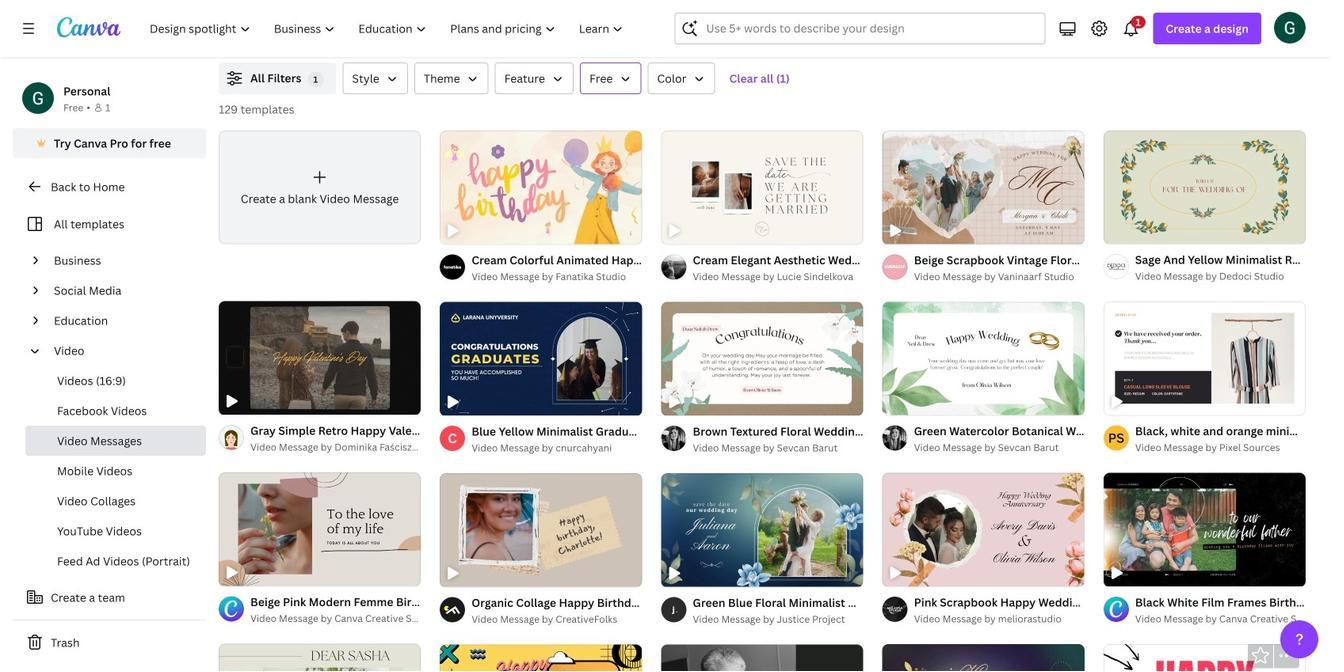 Task type: vqa. For each thing, say whether or not it's contained in the screenshot.
'Elements' button
no



Task type: describe. For each thing, give the bounding box(es) containing it.
Search search field
[[706, 13, 1035, 44]]

create a blank video message element
[[219, 131, 421, 244]]

cnurcahyani image
[[440, 426, 465, 452]]

pixel sources element
[[1104, 426, 1129, 451]]

cnurcahyani element
[[440, 426, 465, 452]]

top level navigation element
[[139, 13, 637, 44]]



Task type: locate. For each thing, give the bounding box(es) containing it.
sage and yellow minimalist rustic wedding video message image
[[1104, 130, 1306, 244]]

None search field
[[675, 13, 1045, 44]]

1 filter options selected element
[[308, 72, 324, 87]]

pixel sources image
[[1104, 426, 1129, 451]]

green watercolor botanical wedding video message image
[[882, 302, 1085, 416]]

greg robinson image
[[1274, 12, 1306, 43]]

video message template image
[[1044, 0, 1306, 44]]



